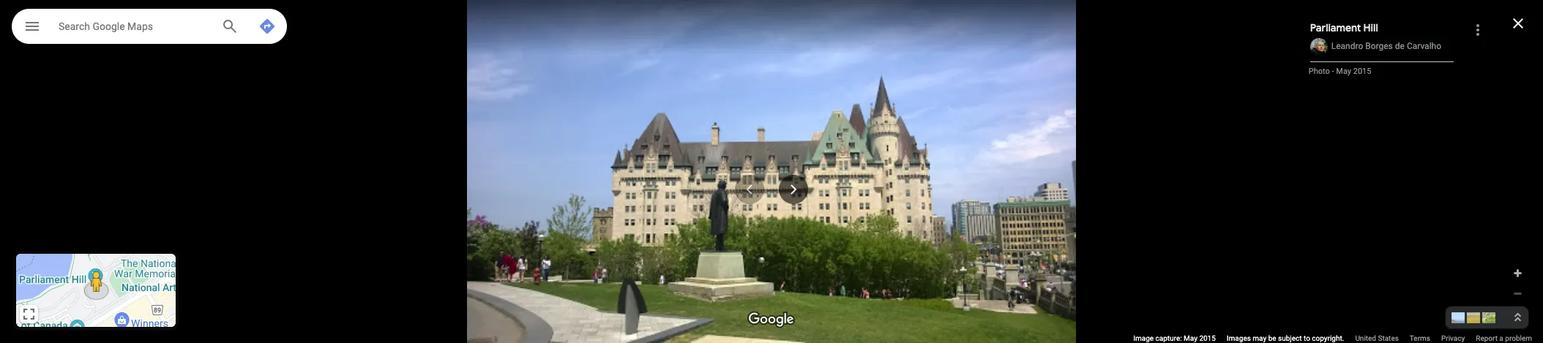 Task type: vqa. For each thing, say whether or not it's contained in the screenshot.
Peninsula with vintage amusement parks at the bottom
no



Task type: describe. For each thing, give the bounding box(es) containing it.
photo
[[1309, 67, 1331, 76]]

privacy
[[1442, 335, 1466, 343]]

search google maps field containing search google maps
[[12, 9, 287, 44]]

maps
[[127, 21, 153, 32]]

2015 for image capture: may 2015
[[1200, 335, 1216, 343]]

united states
[[1356, 335, 1399, 343]]

be
[[1269, 335, 1277, 343]]

report
[[1477, 335, 1498, 343]]

zoom in image
[[1513, 268, 1524, 279]]

google maps element
[[0, 0, 1544, 343]]

footer inside google maps element
[[1134, 334, 1544, 343]]

2015 for photo - may 2015
[[1354, 67, 1372, 76]]

problem
[[1506, 335, 1533, 343]]

 button
[[12, 9, 53, 47]]

view leandro borges de carvalho's profile image
[[1311, 38, 1328, 56]]

interactive map image
[[16, 254, 176, 327]]

borges
[[1366, 41, 1394, 51]]

none search field inside google maps element
[[12, 9, 287, 47]]

zoom out image
[[1513, 289, 1524, 300]]

search google maps
[[59, 21, 153, 32]]

privacy button
[[1442, 334, 1466, 343]]

report a problem
[[1477, 335, 1533, 343]]

parliament
[[1311, 21, 1362, 34]]

may for capture:
[[1184, 335, 1198, 343]]

a
[[1500, 335, 1504, 343]]

hill
[[1364, 21, 1379, 34]]



Task type: locate. For each thing, give the bounding box(es) containing it.
may right -
[[1337, 67, 1352, 76]]

1 horizontal spatial may
[[1337, 67, 1352, 76]]

Search Google Maps field
[[12, 9, 287, 44], [59, 17, 209, 34]]

0 vertical spatial 2015
[[1354, 67, 1372, 76]]

may right capture:
[[1184, 335, 1198, 343]]

images
[[1227, 335, 1252, 343]]

images may be subject to copyright.
[[1227, 335, 1345, 343]]

-
[[1333, 67, 1335, 76]]

image capture: may 2015
[[1134, 335, 1216, 343]]

terms
[[1410, 335, 1431, 343]]

1 vertical spatial 2015
[[1200, 335, 1216, 343]]

leandro borges de carvalho link
[[1332, 41, 1442, 51]]

de
[[1396, 41, 1405, 51]]

leandro borges de carvalho
[[1332, 41, 1442, 51]]

0 horizontal spatial may
[[1184, 335, 1198, 343]]

None search field
[[12, 9, 287, 47]]

united states button
[[1356, 334, 1399, 343]]

1 horizontal spatial 2015
[[1354, 67, 1372, 76]]

2015
[[1354, 67, 1372, 76], [1200, 335, 1216, 343]]

capture:
[[1156, 335, 1183, 343]]

0 horizontal spatial 2015
[[1200, 335, 1216, 343]]


[[23, 16, 41, 37]]

to
[[1304, 335, 1311, 343]]

search
[[59, 21, 90, 32]]

footer
[[1134, 334, 1544, 343]]

parliament hill
[[1311, 21, 1379, 34]]

0 vertical spatial may
[[1337, 67, 1352, 76]]

terms button
[[1410, 334, 1431, 343]]

2015 down 'leandro'
[[1354, 67, 1372, 76]]

leandro
[[1332, 41, 1364, 51]]

subject
[[1279, 335, 1303, 343]]

google
[[93, 21, 125, 32]]

image
[[1134, 335, 1154, 343]]

may for -
[[1337, 67, 1352, 76]]

1 vertical spatial may
[[1184, 335, 1198, 343]]

states
[[1379, 335, 1399, 343]]

may
[[1337, 67, 1352, 76], [1184, 335, 1198, 343]]

report a problem link
[[1477, 334, 1533, 343]]

united
[[1356, 335, 1377, 343]]

may inside footer
[[1184, 335, 1198, 343]]

may
[[1253, 335, 1267, 343]]

copyright.
[[1313, 335, 1345, 343]]

2015 left images
[[1200, 335, 1216, 343]]

footer containing image capture: may 2015
[[1134, 334, 1544, 343]]

photo - may 2015
[[1309, 67, 1372, 76]]

expand image
[[23, 309, 34, 320]]

carvalho
[[1408, 41, 1442, 51]]

none search field containing 
[[12, 9, 287, 47]]



